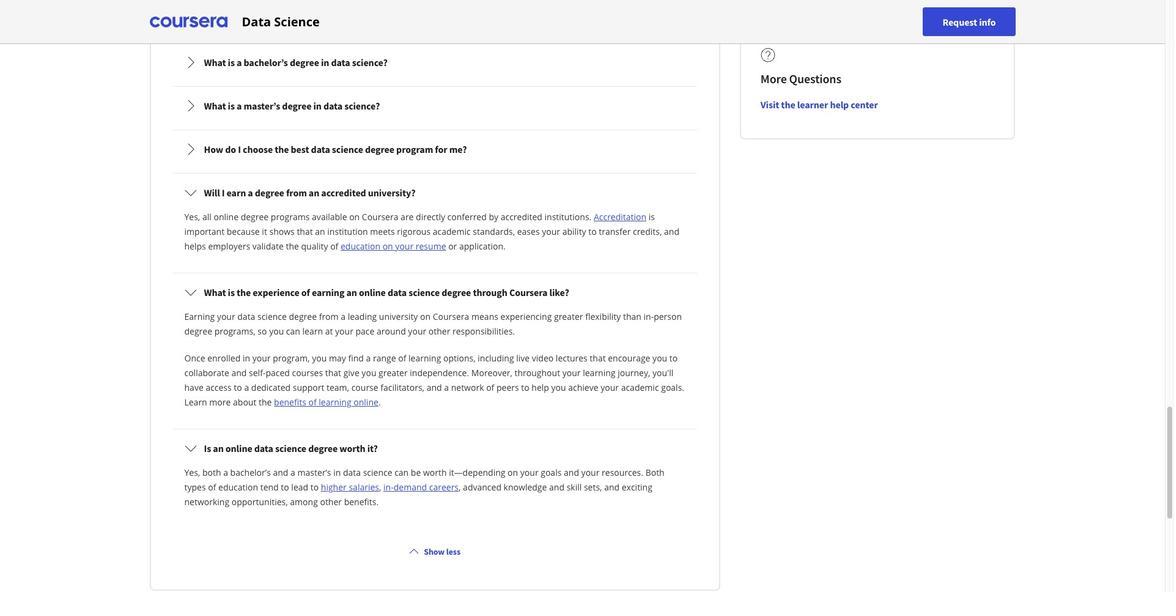 Task type: describe. For each thing, give the bounding box(es) containing it.
access
[[206, 382, 232, 393]]

in inside 'dropdown button'
[[314, 100, 322, 112]]

what is a bachelor's degree in data science?
[[204, 56, 388, 69]]

institutions.
[[545, 211, 592, 223]]

skill
[[567, 481, 582, 493]]

exciting
[[622, 481, 653, 493]]

academic inside is important because it shows that an institution meets rigorous academic standards, eases your ability to transfer credits, and helps employers validate the quality of
[[433, 226, 471, 237]]

science? for what is a bachelor's degree in data science?
[[352, 56, 388, 69]]

coursera inside what is the experience of earning an online data science degree through coursera like? dropdown button
[[510, 286, 548, 299]]

show less button
[[405, 541, 466, 563]]

1 horizontal spatial that
[[325, 367, 341, 379]]

what for what is a master's degree in data science?
[[204, 100, 226, 112]]

0 horizontal spatial in-
[[384, 481, 394, 493]]

what is the experience of earning an online data science degree through coursera like?
[[204, 286, 569, 299]]

more
[[761, 71, 787, 86]]

academic inside once enrolled in your program, you may find a range of learning options, including live video lectures that encourage you to collaborate and self-paced courses that give you greater independence. moreover, throughout your learning journey, you'll have access to a dedicated support team, course facilitators, and a network of peers to help you achieve your academic goals. learn more about the
[[621, 382, 659, 393]]

your up 'programs,'
[[217, 311, 235, 322]]

the inside the how do i choose the best data science degree program for me? dropdown button
[[275, 143, 289, 155]]

are
[[401, 211, 414, 223]]

2 vertical spatial learning
[[319, 396, 352, 408]]

achieve
[[569, 382, 599, 393]]

flexibility
[[586, 311, 621, 322]]

than
[[623, 311, 642, 322]]

visit
[[761, 98, 780, 111]]

benefits.
[[344, 496, 379, 508]]

degree left program
[[365, 143, 395, 155]]

0 vertical spatial learning
[[409, 352, 441, 364]]

will i earn a degree from an accredited university? button
[[175, 176, 696, 210]]

data inside yes, both a bachelor's and a master's in data science can be worth it—depending on your goals and your resources. both types of education tend to lead to
[[343, 467, 361, 478]]

you inside earning your data science degree from a leading university on coursera means experiencing greater flexibility than in-person degree programs, so you can learn at your pace around your other responsibilities.
[[269, 325, 284, 337]]

and inside is important because it shows that an institution meets rigorous academic standards, eases your ability to transfer credits, and helps employers validate the quality of
[[664, 226, 680, 237]]

may
[[329, 352, 346, 364]]

university
[[379, 311, 418, 322]]

is for what is a master's degree in data science?
[[228, 100, 235, 112]]

your inside is important because it shows that an institution meets rigorous academic standards, eases your ability to transfer credits, and helps employers validate the quality of
[[542, 226, 560, 237]]

benefits of learning online .
[[274, 396, 381, 408]]

meets
[[370, 226, 395, 237]]

online right all
[[214, 211, 239, 223]]

science up lead on the left
[[275, 442, 307, 455]]

degree inside dropdown button
[[442, 286, 471, 299]]

range
[[373, 352, 396, 364]]

the inside is important because it shows that an institution meets rigorous academic standards, eases your ability to transfer credits, and helps employers validate the quality of
[[286, 240, 299, 252]]

visit the learner help center link
[[761, 98, 878, 111]]

the right the visit
[[781, 98, 796, 111]]

1 horizontal spatial accredited
[[501, 211, 543, 223]]

leading
[[348, 311, 377, 322]]

science? for what is a master's degree in data science?
[[345, 100, 380, 112]]

questions
[[790, 71, 842, 86]]

important
[[184, 226, 225, 237]]

on inside earning your data science degree from a leading university on coursera means experiencing greater flexibility than in-person degree programs, so you can learn at your pace around your other responsibilities.
[[420, 311, 431, 322]]

info
[[980, 16, 996, 28]]

so
[[258, 325, 267, 337]]

learn
[[303, 325, 323, 337]]

coursera inside earning your data science degree from a leading university on coursera means experiencing greater flexibility than in-person degree programs, so you can learn at your pace around your other responsibilities.
[[433, 311, 469, 322]]

on inside yes, both a bachelor's and a master's in data science can be worth it—depending on your goals and your resources. both types of education tend to lead to
[[508, 467, 518, 478]]

2 horizontal spatial learning
[[583, 367, 616, 379]]

transfer
[[599, 226, 631, 237]]

earning
[[312, 286, 345, 299]]

will i earn a degree from an accredited university?
[[204, 187, 416, 199]]

directly
[[416, 211, 445, 223]]

visit the learner help center
[[761, 98, 878, 111]]

journey,
[[618, 367, 651, 379]]

to right peers
[[521, 382, 530, 393]]

how do i choose the best data science degree program for me? button
[[175, 132, 696, 166]]

because
[[227, 226, 260, 237]]

about
[[233, 396, 257, 408]]

and left self-
[[232, 367, 247, 379]]

is an online data science degree worth it?
[[204, 442, 378, 455]]

show
[[424, 546, 445, 557]]

validate
[[253, 240, 284, 252]]

2 horizontal spatial that
[[590, 352, 606, 364]]

less
[[446, 546, 461, 557]]

and down goals
[[549, 481, 565, 493]]

best
[[291, 143, 309, 155]]

credits,
[[633, 226, 662, 237]]

in inside dropdown button
[[321, 56, 329, 69]]

other inside , advanced knowledge and skill sets, and exciting networking opportunities, among other benefits.
[[320, 496, 342, 508]]

can inside yes, both a bachelor's and a master's in data science can be worth it—depending on your goals and your resources. both types of education tend to lead to
[[395, 467, 409, 478]]

the inside once enrolled in your program, you may find a range of learning options, including live video lectures that encourage you to collaborate and self-paced courses that give you greater independence. moreover, throughout your learning journey, you'll have access to a dedicated support team, course facilitators, and a network of peers to help you achieve your academic goals. learn more about the
[[259, 396, 272, 408]]

video
[[532, 352, 554, 364]]

science
[[274, 13, 320, 30]]

like?
[[550, 286, 569, 299]]

available
[[312, 211, 347, 223]]

online inside dropdown button
[[226, 442, 252, 455]]

your up self-
[[252, 352, 271, 364]]

enrolled
[[207, 352, 241, 364]]

collaborate
[[184, 367, 229, 379]]

give
[[344, 367, 360, 379]]

help inside once enrolled in your program, you may find a range of learning options, including live video lectures that encourage you to collaborate and self-paced courses that give you greater independence. moreover, throughout your learning journey, you'll have access to a dedicated support team, course facilitators, and a network of peers to help you achieve your academic goals. learn more about the
[[532, 382, 549, 393]]

conferred
[[448, 211, 487, 223]]

be
[[411, 467, 421, 478]]

yes, all online degree programs available on coursera are directly conferred by accredited institutions. accreditation
[[184, 211, 647, 223]]

have
[[184, 382, 204, 393]]

accreditation
[[594, 211, 647, 223]]

ability
[[563, 226, 587, 237]]

in inside yes, both a bachelor's and a master's in data science can be worth it—depending on your goals and your resources. both types of education tend to lead to
[[334, 467, 341, 478]]

to inside is important because it shows that an institution meets rigorous academic standards, eases your ability to transfer credits, and helps employers validate the quality of
[[589, 226, 597, 237]]

choose
[[243, 143, 273, 155]]

request
[[943, 16, 978, 28]]

course
[[352, 382, 378, 393]]

facilitators,
[[381, 382, 425, 393]]

of down support
[[309, 396, 317, 408]]

you left achieve
[[552, 382, 566, 393]]

data inside earning your data science degree from a leading university on coursera means experiencing greater flexibility than in-person degree programs, so you can learn at your pace around your other responsibilities.
[[238, 311, 255, 322]]

accreditation link
[[594, 211, 647, 223]]

what is the experience of earning an online data science degree through coursera like? button
[[175, 275, 696, 310]]

an for accredited
[[309, 187, 320, 199]]

to left lead on the left
[[281, 481, 289, 493]]

once
[[184, 352, 205, 364]]

that inside is important because it shows that an institution meets rigorous academic standards, eases your ability to transfer credits, and helps employers validate the quality of
[[297, 226, 313, 237]]

among
[[290, 496, 318, 508]]

higher salaries link
[[321, 481, 379, 493]]

knowledge
[[504, 481, 547, 493]]

types
[[184, 481, 206, 493]]

master's inside 'dropdown button'
[[244, 100, 280, 112]]

greater inside earning your data science degree from a leading university on coursera means experiencing greater flexibility than in-person degree programs, so you can learn at your pace around your other responsibilities.
[[554, 311, 583, 322]]

peers
[[497, 382, 519, 393]]

university?
[[368, 187, 416, 199]]

how do i choose the best data science degree program for me?
[[204, 143, 467, 155]]

to up you'll
[[670, 352, 678, 364]]

your down lectures
[[563, 367, 581, 379]]

learner
[[798, 98, 829, 111]]

, inside , advanced knowledge and skill sets, and exciting networking opportunities, among other benefits.
[[459, 481, 461, 493]]

in- inside earning your data science degree from a leading university on coursera means experiencing greater flexibility than in-person degree programs, so you can learn at your pace around your other responsibilities.
[[644, 311, 654, 322]]

find
[[348, 352, 364, 364]]

on down meets
[[383, 240, 393, 252]]

in inside once enrolled in your program, you may find a range of learning options, including live video lectures that encourage you to collaborate and self-paced courses that give you greater independence. moreover, throughout your learning journey, you'll have access to a dedicated support team, course facilitators, and a network of peers to help you achieve your academic goals. learn more about the
[[243, 352, 250, 364]]

resources.
[[602, 467, 644, 478]]

other inside earning your data science degree from a leading university on coursera means experiencing greater flexibility than in-person degree programs, so you can learn at your pace around your other responsibilities.
[[429, 325, 451, 337]]

and down resources.
[[605, 481, 620, 493]]

bachelor's for degree
[[244, 56, 288, 69]]

1 vertical spatial i
[[222, 187, 225, 199]]

independence.
[[410, 367, 469, 379]]

what is a master's degree in data science? button
[[175, 89, 696, 123]]



Task type: vqa. For each thing, say whether or not it's contained in the screenshot.
the working
no



Task type: locate. For each thing, give the bounding box(es) containing it.
degree down earning
[[184, 325, 212, 337]]

standards,
[[473, 226, 515, 237]]

master's up choose
[[244, 100, 280, 112]]

0 vertical spatial help
[[830, 98, 849, 111]]

your right at
[[335, 325, 354, 337]]

greater down like?
[[554, 311, 583, 322]]

1 vertical spatial master's
[[298, 467, 331, 478]]

what for what is the experience of earning an online data science degree through coursera like?
[[204, 286, 226, 299]]

in- right than
[[644, 311, 654, 322]]

paced
[[266, 367, 290, 379]]

from
[[286, 187, 307, 199], [319, 311, 339, 322]]

1 vertical spatial can
[[395, 467, 409, 478]]

1 horizontal spatial ,
[[459, 481, 461, 493]]

1 horizontal spatial in-
[[644, 311, 654, 322]]

2 , from the left
[[459, 481, 461, 493]]

to up "about"
[[234, 382, 242, 393]]

worth left it?
[[340, 442, 366, 455]]

degree down what is a bachelor's degree in data science?
[[282, 100, 312, 112]]

the
[[781, 98, 796, 111], [275, 143, 289, 155], [286, 240, 299, 252], [237, 286, 251, 299], [259, 396, 272, 408]]

1 yes, from the top
[[184, 211, 200, 223]]

online down 'course'
[[354, 396, 379, 408]]

is for what is a bachelor's degree in data science?
[[228, 56, 235, 69]]

2 vertical spatial that
[[325, 367, 341, 379]]

online
[[214, 211, 239, 223], [359, 286, 386, 299], [354, 396, 379, 408], [226, 442, 252, 455]]

and up skill
[[564, 467, 579, 478]]

from for a
[[319, 311, 339, 322]]

yes, up "types"
[[184, 467, 200, 478]]

1 horizontal spatial worth
[[423, 467, 447, 478]]

data inside 'dropdown button'
[[324, 100, 343, 112]]

data inside dropdown button
[[388, 286, 407, 299]]

greater
[[554, 311, 583, 322], [379, 367, 408, 379]]

master's inside yes, both a bachelor's and a master's in data science can be worth it—depending on your goals and your resources. both types of education tend to lead to
[[298, 467, 331, 478]]

at
[[325, 325, 333, 337]]

1 vertical spatial learning
[[583, 367, 616, 379]]

what inside dropdown button
[[204, 56, 226, 69]]

worth up careers
[[423, 467, 447, 478]]

,
[[379, 481, 381, 493], [459, 481, 461, 493]]

the down dedicated
[[259, 396, 272, 408]]

what down coursera image on the left of the page
[[204, 56, 226, 69]]

1 horizontal spatial can
[[395, 467, 409, 478]]

coursera up meets
[[362, 211, 399, 223]]

demand
[[394, 481, 427, 493]]

that up quality
[[297, 226, 313, 237]]

in-
[[644, 311, 654, 322], [384, 481, 394, 493]]

0 horizontal spatial help
[[532, 382, 549, 393]]

all
[[202, 211, 212, 223]]

an inside is important because it shows that an institution meets rigorous academic standards, eases your ability to transfer credits, and helps employers validate the quality of
[[315, 226, 325, 237]]

earning your data science degree from a leading university on coursera means experiencing greater flexibility than in-person degree programs, so you can learn at your pace around your other responsibilities.
[[184, 311, 682, 337]]

that down 'may'
[[325, 367, 341, 379]]

of inside yes, both a bachelor's and a master's in data science can be worth it—depending on your goals and your resources. both types of education tend to lead to
[[208, 481, 216, 493]]

degree up higher
[[308, 442, 338, 455]]

of right quality
[[330, 240, 339, 252]]

goals
[[541, 467, 562, 478]]

1 vertical spatial that
[[590, 352, 606, 364]]

degree inside 'dropdown button'
[[282, 100, 312, 112]]

from inside earning your data science degree from a leading university on coursera means experiencing greater flexibility than in-person degree programs, so you can learn at your pace around your other responsibilities.
[[319, 311, 339, 322]]

2 vertical spatial what
[[204, 286, 226, 299]]

from up programs
[[286, 187, 307, 199]]

0 horizontal spatial master's
[[244, 100, 280, 112]]

other
[[429, 325, 451, 337], [320, 496, 342, 508]]

0 horizontal spatial learning
[[319, 396, 352, 408]]

1 vertical spatial academic
[[621, 382, 659, 393]]

in
[[321, 56, 329, 69], [314, 100, 322, 112], [243, 352, 250, 364], [334, 467, 341, 478]]

science up earning your data science degree from a leading university on coursera means experiencing greater flexibility than in-person degree programs, so you can learn at your pace around your other responsibilities. on the bottom of the page
[[409, 286, 440, 299]]

1 vertical spatial greater
[[379, 367, 408, 379]]

you up 'course'
[[362, 367, 377, 379]]

2 what from the top
[[204, 100, 226, 112]]

coursera
[[362, 211, 399, 223], [510, 286, 548, 299], [433, 311, 469, 322]]

1 horizontal spatial other
[[429, 325, 451, 337]]

of down moreover,
[[486, 382, 495, 393]]

self-
[[249, 367, 266, 379]]

science? inside dropdown button
[[352, 56, 388, 69]]

master's up lead on the left
[[298, 467, 331, 478]]

of inside is important because it shows that an institution meets rigorous academic standards, eases your ability to transfer credits, and helps employers validate the quality of
[[330, 240, 339, 252]]

in up what is a master's degree in data science? on the top left
[[321, 56, 329, 69]]

i right do
[[238, 143, 241, 155]]

0 vertical spatial i
[[238, 143, 241, 155]]

your down institutions.
[[542, 226, 560, 237]]

academic up "or"
[[433, 226, 471, 237]]

1 vertical spatial help
[[532, 382, 549, 393]]

and down independence.
[[427, 382, 442, 393]]

0 vertical spatial worth
[[340, 442, 366, 455]]

0 horizontal spatial i
[[222, 187, 225, 199]]

1 horizontal spatial help
[[830, 98, 849, 111]]

encourage
[[608, 352, 651, 364]]

learning up achieve
[[583, 367, 616, 379]]

is inside 'dropdown button'
[[228, 100, 235, 112]]

0 vertical spatial in-
[[644, 311, 654, 322]]

how
[[204, 143, 223, 155]]

2 yes, from the top
[[184, 467, 200, 478]]

worth inside yes, both a bachelor's and a master's in data science can be worth it—depending on your goals and your resources. both types of education tend to lead to
[[423, 467, 447, 478]]

a
[[237, 56, 242, 69], [237, 100, 242, 112], [248, 187, 253, 199], [341, 311, 346, 322], [366, 352, 371, 364], [244, 382, 249, 393], [444, 382, 449, 393], [223, 467, 228, 478], [291, 467, 295, 478]]

learn
[[184, 396, 207, 408]]

0 vertical spatial coursera
[[362, 211, 399, 223]]

yes, for yes, all online degree programs available on coursera are directly conferred by accredited institutions. accreditation
[[184, 211, 200, 223]]

is
[[204, 442, 211, 455]]

is an online data science degree worth it? button
[[175, 431, 696, 466]]

0 horizontal spatial can
[[286, 325, 300, 337]]

degree left through
[[442, 286, 471, 299]]

both
[[202, 467, 221, 478]]

you'll
[[653, 367, 674, 379]]

on up knowledge
[[508, 467, 518, 478]]

program,
[[273, 352, 310, 364]]

1 vertical spatial from
[[319, 311, 339, 322]]

0 vertical spatial science?
[[352, 56, 388, 69]]

to right ability
[[589, 226, 597, 237]]

resume
[[416, 240, 446, 252]]

1 horizontal spatial academic
[[621, 382, 659, 393]]

of down both in the left of the page
[[208, 481, 216, 493]]

0 horizontal spatial academic
[[433, 226, 471, 237]]

1 vertical spatial bachelor's
[[230, 467, 271, 478]]

pace
[[356, 325, 375, 337]]

from up at
[[319, 311, 339, 322]]

once enrolled in your program, you may find a range of learning options, including live video lectures that encourage you to collaborate and self-paced courses that give you greater independence. moreover, throughout your learning journey, you'll have access to a dedicated support team, course facilitators, and a network of peers to help you achieve your academic goals. learn more about the
[[184, 352, 685, 408]]

from inside dropdown button
[[286, 187, 307, 199]]

0 vertical spatial bachelor's
[[244, 56, 288, 69]]

0 horizontal spatial coursera
[[362, 211, 399, 223]]

what up how
[[204, 100, 226, 112]]

yes, left all
[[184, 211, 200, 223]]

a inside earning your data science degree from a leading university on coursera means experiencing greater flexibility than in-person degree programs, so you can learn at your pace around your other responsibilities.
[[341, 311, 346, 322]]

request info
[[943, 16, 996, 28]]

0 horizontal spatial ,
[[379, 481, 381, 493]]

your right achieve
[[601, 382, 619, 393]]

in up self-
[[243, 352, 250, 364]]

greater down range
[[379, 367, 408, 379]]

.
[[379, 396, 381, 408]]

earn
[[227, 187, 246, 199]]

2 horizontal spatial coursera
[[510, 286, 548, 299]]

me?
[[449, 143, 467, 155]]

i right will
[[222, 187, 225, 199]]

help
[[830, 98, 849, 111], [532, 382, 549, 393]]

other up options,
[[429, 325, 451, 337]]

can left learn
[[286, 325, 300, 337]]

rigorous
[[397, 226, 431, 237]]

1 vertical spatial accredited
[[501, 211, 543, 223]]

science inside yes, both a bachelor's and a master's in data science can be worth it—depending on your goals and your resources. both types of education tend to lead to
[[363, 467, 392, 478]]

learning up independence.
[[409, 352, 441, 364]]

science right best
[[332, 143, 363, 155]]

responsibilities.
[[453, 325, 515, 337]]

bachelor's
[[244, 56, 288, 69], [230, 467, 271, 478]]

means
[[472, 311, 499, 322]]

list
[[170, 41, 700, 526]]

the down shows
[[286, 240, 299, 252]]

both
[[646, 467, 665, 478]]

bachelor's inside what is a bachelor's degree in data science? dropdown button
[[244, 56, 288, 69]]

can inside earning your data science degree from a leading university on coursera means experiencing greater flexibility than in-person degree programs, so you can learn at your pace around your other responsibilities.
[[286, 325, 300, 337]]

, advanced knowledge and skill sets, and exciting networking opportunities, among other benefits.
[[184, 481, 653, 508]]

an right "is"
[[213, 442, 224, 455]]

quality
[[301, 240, 328, 252]]

on
[[349, 211, 360, 223], [383, 240, 393, 252], [420, 311, 431, 322], [508, 467, 518, 478]]

the left best
[[275, 143, 289, 155]]

what inside dropdown button
[[204, 286, 226, 299]]

tend
[[260, 481, 279, 493]]

in up higher
[[334, 467, 341, 478]]

1 vertical spatial science?
[[345, 100, 380, 112]]

education on your resume link
[[341, 240, 446, 252]]

science inside dropdown button
[[409, 286, 440, 299]]

0 horizontal spatial accredited
[[321, 187, 366, 199]]

accredited
[[321, 187, 366, 199], [501, 211, 543, 223]]

other down higher
[[320, 496, 342, 508]]

science inside earning your data science degree from a leading university on coursera means experiencing greater flexibility than in-person degree programs, so you can learn at your pace around your other responsibilities.
[[258, 311, 287, 322]]

degree up it
[[241, 211, 269, 223]]

careers
[[429, 481, 459, 493]]

help down throughout
[[532, 382, 549, 393]]

accredited up eases
[[501, 211, 543, 223]]

advanced
[[463, 481, 502, 493]]

0 horizontal spatial from
[[286, 187, 307, 199]]

live
[[516, 352, 530, 364]]

and up tend
[[273, 467, 288, 478]]

that right lectures
[[590, 352, 606, 364]]

1 horizontal spatial learning
[[409, 352, 441, 364]]

of right range
[[398, 352, 406, 364]]

degree up programs
[[255, 187, 284, 199]]

academic down journey,
[[621, 382, 659, 393]]

online up leading
[[359, 286, 386, 299]]

can left be
[[395, 467, 409, 478]]

of left earning
[[301, 286, 310, 299]]

0 vertical spatial that
[[297, 226, 313, 237]]

0 vertical spatial education
[[341, 240, 381, 252]]

science up higher salaries , in-demand careers
[[363, 467, 392, 478]]

do
[[225, 143, 236, 155]]

is inside dropdown button
[[228, 56, 235, 69]]

degree down science
[[290, 56, 319, 69]]

an up available
[[309, 187, 320, 199]]

eases
[[517, 226, 540, 237]]

lectures
[[556, 352, 588, 364]]

1 vertical spatial yes,
[[184, 467, 200, 478]]

0 vertical spatial can
[[286, 325, 300, 337]]

opportunities,
[[232, 496, 288, 508]]

shows
[[269, 226, 295, 237]]

, left demand
[[379, 481, 381, 493]]

is for what is the experience of earning an online data science degree through coursera like?
[[228, 286, 235, 299]]

in up how do i choose the best data science degree program for me?
[[314, 100, 322, 112]]

your down university
[[408, 325, 427, 337]]

1 vertical spatial what
[[204, 100, 226, 112]]

what up earning
[[204, 286, 226, 299]]

0 vertical spatial greater
[[554, 311, 583, 322]]

bachelor's for and
[[230, 467, 271, 478]]

it—depending
[[449, 467, 506, 478]]

is inside dropdown button
[[228, 286, 235, 299]]

you up you'll
[[653, 352, 668, 364]]

for
[[435, 143, 448, 155]]

person
[[654, 311, 682, 322]]

0 vertical spatial master's
[[244, 100, 280, 112]]

0 horizontal spatial other
[[320, 496, 342, 508]]

higher
[[321, 481, 347, 493]]

1 horizontal spatial greater
[[554, 311, 583, 322]]

to right lead on the left
[[311, 481, 319, 493]]

greater inside once enrolled in your program, you may find a range of learning options, including live video lectures that encourage you to collaborate and self-paced courses that give you greater independence. moreover, throughout your learning journey, you'll have access to a dedicated support team, course facilitators, and a network of peers to help you achieve your academic goals. learn more about the
[[379, 367, 408, 379]]

what for what is a bachelor's degree in data science?
[[204, 56, 226, 69]]

you right so at the left
[[269, 325, 284, 337]]

0 vertical spatial academic
[[433, 226, 471, 237]]

1 vertical spatial education
[[218, 481, 258, 493]]

3 what from the top
[[204, 286, 226, 299]]

your up knowledge
[[521, 467, 539, 478]]

an up quality
[[315, 226, 325, 237]]

0 horizontal spatial that
[[297, 226, 313, 237]]

education inside yes, both a bachelor's and a master's in data science can be worth it—depending on your goals and your resources. both types of education tend to lead to
[[218, 481, 258, 493]]

institution
[[328, 226, 368, 237]]

0 vertical spatial what
[[204, 56, 226, 69]]

you left 'may'
[[312, 352, 327, 364]]

coursera image
[[150, 12, 227, 32]]

benefits of learning online link
[[274, 396, 379, 408]]

an
[[309, 187, 320, 199], [315, 226, 325, 237], [347, 286, 357, 299], [213, 442, 224, 455]]

online right "is"
[[226, 442, 252, 455]]

1 vertical spatial in-
[[384, 481, 394, 493]]

in-demand careers link
[[384, 481, 459, 493]]

what inside 'dropdown button'
[[204, 100, 226, 112]]

0 vertical spatial yes,
[[184, 211, 200, 223]]

on up 'institution'
[[349, 211, 360, 223]]

online inside dropdown button
[[359, 286, 386, 299]]

0 horizontal spatial greater
[[379, 367, 408, 379]]

your
[[542, 226, 560, 237], [395, 240, 414, 252], [217, 311, 235, 322], [335, 325, 354, 337], [408, 325, 427, 337], [252, 352, 271, 364], [563, 367, 581, 379], [601, 382, 619, 393], [521, 467, 539, 478], [582, 467, 600, 478]]

learning down "team," at left
[[319, 396, 352, 408]]

1 horizontal spatial i
[[238, 143, 241, 155]]

degree
[[290, 56, 319, 69], [282, 100, 312, 112], [365, 143, 395, 155], [255, 187, 284, 199], [241, 211, 269, 223], [442, 286, 471, 299], [289, 311, 317, 322], [184, 325, 212, 337], [308, 442, 338, 455]]

0 horizontal spatial worth
[[340, 442, 366, 455]]

an right earning
[[347, 286, 357, 299]]

an for online
[[347, 286, 357, 299]]

1 horizontal spatial from
[[319, 311, 339, 322]]

list containing what is a bachelor's degree in data science?
[[170, 41, 700, 526]]

bachelor's inside yes, both a bachelor's and a master's in data science can be worth it—depending on your goals and your resources. both types of education tend to lead to
[[230, 467, 271, 478]]

, left advanced
[[459, 481, 461, 493]]

experience
[[253, 286, 300, 299]]

data
[[242, 13, 271, 30]]

on down what is the experience of earning an online data science degree through coursera like? dropdown button
[[420, 311, 431, 322]]

your down rigorous
[[395, 240, 414, 252]]

1 horizontal spatial education
[[341, 240, 381, 252]]

1 horizontal spatial coursera
[[433, 311, 469, 322]]

the inside what is the experience of earning an online data science degree through coursera like? dropdown button
[[237, 286, 251, 299]]

0 vertical spatial other
[[429, 325, 451, 337]]

1 horizontal spatial master's
[[298, 467, 331, 478]]

worth inside dropdown button
[[340, 442, 366, 455]]

coursera down what is the experience of earning an online data science degree through coursera like? dropdown button
[[433, 311, 469, 322]]

worth
[[340, 442, 366, 455], [423, 467, 447, 478]]

an for institution
[[315, 226, 325, 237]]

yes, inside yes, both a bachelor's and a master's in data science can be worth it—depending on your goals and your resources. both types of education tend to lead to
[[184, 467, 200, 478]]

bachelor's up tend
[[230, 467, 271, 478]]

accredited inside dropdown button
[[321, 187, 366, 199]]

an inside dropdown button
[[347, 286, 357, 299]]

degree up learn
[[289, 311, 317, 322]]

accredited up available
[[321, 187, 366, 199]]

goals.
[[661, 382, 685, 393]]

from for an
[[286, 187, 307, 199]]

1 vertical spatial worth
[[423, 467, 447, 478]]

that
[[297, 226, 313, 237], [590, 352, 606, 364], [325, 367, 341, 379]]

the left the "experience"
[[237, 286, 251, 299]]

more
[[209, 396, 231, 408]]

science up so at the left
[[258, 311, 287, 322]]

bachelor's down the data
[[244, 56, 288, 69]]

education down 'institution'
[[341, 240, 381, 252]]

earning
[[184, 311, 215, 322]]

0 horizontal spatial education
[[218, 481, 258, 493]]

1 , from the left
[[379, 481, 381, 493]]

1 vertical spatial other
[[320, 496, 342, 508]]

yes, for yes, both a bachelor's and a master's in data science can be worth it—depending on your goals and your resources. both types of education tend to lead to
[[184, 467, 200, 478]]

helps
[[184, 240, 206, 252]]

networking
[[184, 496, 229, 508]]

education up the opportunities, at the bottom of page
[[218, 481, 258, 493]]

1 what from the top
[[204, 56, 226, 69]]

1 vertical spatial coursera
[[510, 286, 548, 299]]

science? inside 'dropdown button'
[[345, 100, 380, 112]]

0 vertical spatial accredited
[[321, 187, 366, 199]]

is inside is important because it shows that an institution meets rigorous academic standards, eases your ability to transfer credits, and helps employers validate the quality of
[[649, 211, 655, 223]]

to
[[589, 226, 597, 237], [670, 352, 678, 364], [234, 382, 242, 393], [521, 382, 530, 393], [281, 481, 289, 493], [311, 481, 319, 493]]

a inside 'dropdown button'
[[237, 100, 242, 112]]

0 vertical spatial from
[[286, 187, 307, 199]]

2 vertical spatial coursera
[[433, 311, 469, 322]]

your up the sets,
[[582, 467, 600, 478]]

of inside dropdown button
[[301, 286, 310, 299]]

can
[[286, 325, 300, 337], [395, 467, 409, 478]]



